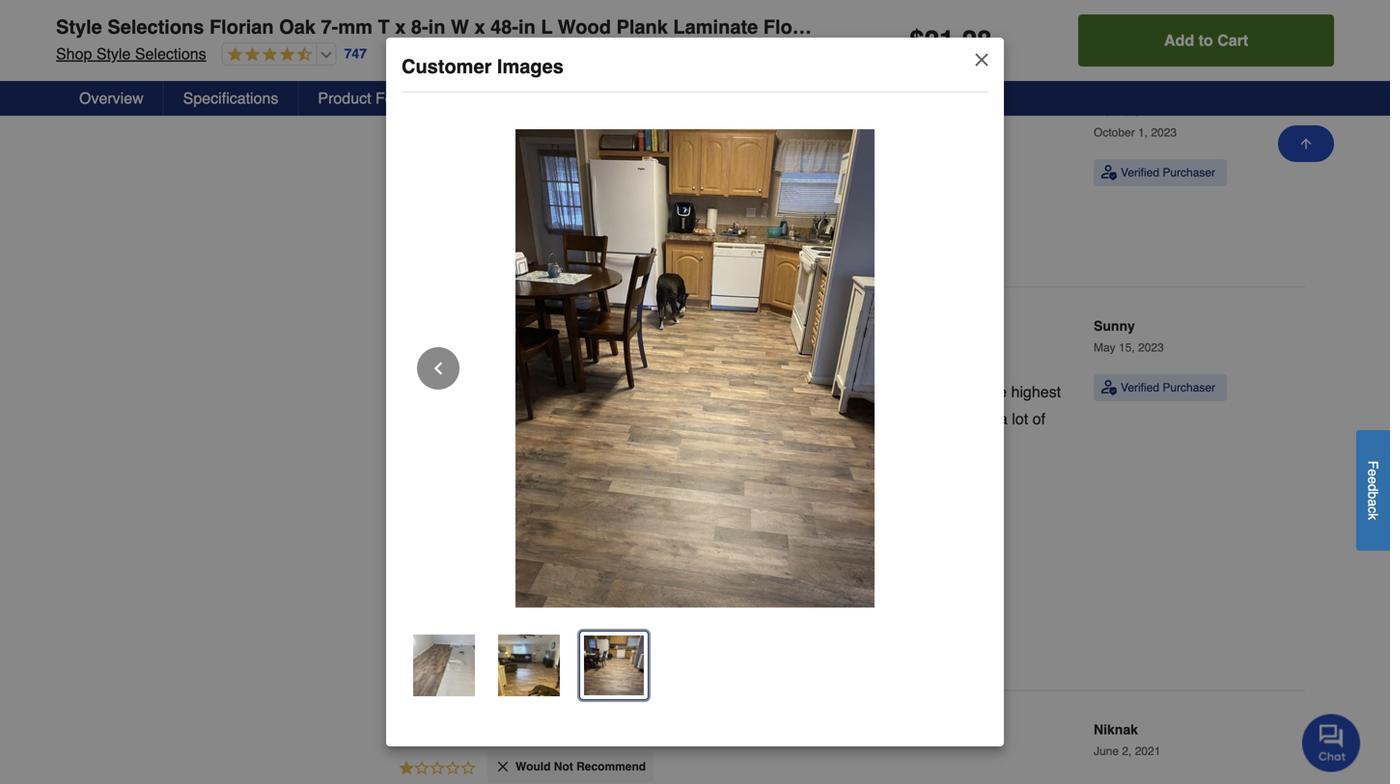 Task type: describe. For each thing, give the bounding box(es) containing it.
flooring.
[[441, 168, 496, 186]]

t
[[378, 16, 390, 38]]

) for ( 16 )
[[624, 622, 630, 640]]

add to cart button
[[1079, 14, 1334, 67]]

certainly
[[898, 383, 955, 401]]

48-
[[491, 16, 518, 38]]

0 vertical spatial and
[[598, 104, 633, 126]]

specifications
[[183, 89, 278, 107]]

q&a button
[[658, 81, 730, 116]]

looks
[[486, 383, 522, 401]]

.
[[954, 25, 962, 56]]

use an underlayment and snap in place
[[398, 104, 760, 126]]

those
[[654, 410, 692, 428]]

it,
[[678, 168, 690, 186]]

reviews
[[579, 89, 638, 107]]

thumb down image for ( 7 )
[[636, 2, 656, 21]]

features
[[376, 89, 436, 107]]

2021
[[1135, 745, 1161, 759]]

niknak june 2, 2021
[[1094, 723, 1161, 759]]

0 vertical spatial of
[[660, 168, 673, 186]]

budget.
[[781, 410, 833, 428]]

customer images
[[402, 56, 564, 78]]

1 vertical spatial to
[[802, 168, 815, 186]]

place
[[711, 104, 760, 126]]

to inside button
[[1199, 31, 1213, 49]]

was for ( 5 )
[[398, 223, 425, 239]]

w
[[451, 16, 469, 38]]

purchaser for use an underlayment and snap in place
[[1163, 166, 1215, 180]]

gallery thumbnail for item 0 image
[[413, 635, 475, 697]]

newbie october 1, 2023
[[1094, 103, 1177, 139]]

this flooring looks much more expensive than it's price point. though it's certainly not the highest quality flooring, it is a great option for those diyers on a budget. it is easy to lay and not a lot of breakage.
[[398, 383, 1061, 455]]

florian
[[209, 16, 274, 38]]

2,
[[1122, 745, 1132, 759]]

f
[[1366, 461, 1381, 469]]

sunny
[[1094, 319, 1135, 334]]

would recommend for checkmark image
[[516, 357, 623, 370]]

gallery thumbnail for item 2 image
[[584, 636, 644, 696]]

helpful? for ( 5 )
[[502, 223, 555, 239]]

lot
[[1012, 410, 1028, 428]]

shop
[[56, 45, 92, 63]]

chat invite button image
[[1302, 714, 1361, 773]]

sq
[[907, 16, 930, 38]]

a left lot
[[999, 410, 1008, 428]]

compare button
[[457, 81, 560, 116]]

2 x from the left
[[474, 16, 485, 38]]

0 horizontal spatial in
[[428, 16, 445, 38]]

overview
[[79, 89, 144, 107]]

a inside 'button'
[[1366, 499, 1381, 507]]

ft)
[[935, 16, 954, 38]]

( for 5
[[604, 218, 609, 235]]

) for ( 5 )
[[618, 218, 623, 235]]

flooring
[[431, 383, 482, 401]]

flag image for )
[[776, 217, 795, 236]]

use
[[398, 104, 433, 126]]

2 vertical spatial recommend
[[576, 761, 646, 774]]

highest
[[1011, 383, 1061, 401]]

hang
[[622, 168, 656, 186]]

compare
[[476, 89, 540, 107]]

and inside this flooring looks much more expensive than it's price point. though it's certainly not the highest quality flooring, it is a great option for those diyers on a budget. it is easy to lay and not a lot of breakage.
[[943, 410, 969, 428]]

report button for 1 )
[[716, 0, 802, 28]]

product features button
[[299, 81, 457, 116]]

7
[[609, 2, 618, 20]]

d
[[1366, 484, 1381, 492]]

report for 1 )
[[723, 4, 766, 19]]

1 vertical spatial not
[[973, 410, 995, 428]]

2 e from the top
[[1366, 477, 1381, 484]]

looks beautiful
[[398, 319, 540, 341]]

was this review helpful? for ( 5 )
[[398, 223, 555, 239]]

lay
[[919, 410, 939, 428]]

https://photos us.bazaarvoice.com/photo/2/cghvdg86bg93zxm/5718a2dd 0d65 539d 9d70 9ce300e96d71 image
[[658, 470, 779, 590]]

you
[[541, 168, 566, 186]]

verified for use an underlayment and snap in place
[[1121, 166, 1159, 180]]

flooring
[[763, 16, 841, 38]]

( 0 )
[[665, 218, 684, 235]]

747
[[344, 46, 367, 61]]

5 stars image
[[398, 355, 477, 376]]

to inside this flooring looks much more expensive than it's price point. though it's certainly not the highest quality flooring, it is a great option for those diyers on a budget. it is easy to lay and not a lot of breakage.
[[902, 410, 915, 428]]

was for ( 16 )
[[398, 627, 425, 643]]

was this review helpful? for ( 7 )
[[398, 8, 555, 23]]

a left great
[[533, 410, 542, 428]]

no
[[747, 168, 764, 186]]

1 vertical spatial close image
[[495, 760, 511, 775]]

helpful? for ( 7 )
[[502, 8, 555, 23]]

mm
[[338, 16, 373, 38]]

c
[[1366, 507, 1381, 514]]

filled icons image
[[575, 622, 593, 640]]

sunny may 15, 2023
[[1094, 319, 1164, 355]]

would for sunny
[[516, 357, 551, 370]]

2023 for looks beautiful
[[1138, 341, 1164, 355]]

takes
[[706, 168, 743, 186]]

more
[[569, 383, 604, 401]]

4.5 stars image
[[223, 46, 312, 64]]

1
[[671, 2, 679, 20]]

0 vertical spatial not
[[960, 383, 981, 401]]

niknak
[[1094, 723, 1138, 738]]

verified purchaser icon image for use an underlayment and snap in place
[[1102, 165, 1117, 180]]

checkmark image
[[495, 140, 511, 156]]

thumb up image
[[575, 2, 594, 21]]

5
[[609, 218, 618, 235]]

was this review helpful? for ( 16 )
[[398, 627, 555, 643]]

https://photos us.bazaarvoice.com/photo/2/cghvdg86bg93zxm/d3a16e45 e647 56b6 a694 44e40ab333f1 image
[[528, 470, 649, 590]]

2 horizontal spatial in
[[689, 104, 706, 126]]

1 )
[[671, 2, 684, 20]]

) for ( 7 )
[[618, 2, 623, 20]]

( 5 )
[[604, 218, 623, 235]]

wood
[[558, 16, 611, 38]]

product
[[318, 89, 371, 107]]

looks
[[398, 319, 455, 341]]

style selections florian oak 7-mm t x 8-in w x 48-in l wood plank laminate flooring (23.91-sq ft)
[[56, 16, 954, 38]]

purchaser for looks beautiful
[[1163, 381, 1215, 395]]

get
[[570, 168, 592, 186]]

october
[[1094, 126, 1135, 139]]

( for 0
[[665, 218, 671, 235]]

customer
[[402, 56, 492, 78]]

recommend for checkmark icon at left top
[[554, 141, 623, 155]]

for
[[632, 410, 650, 428]]

flag image for 1 )
[[776, 2, 795, 21]]

https://photos us.bazaarvoice.com/photo/2/cghvdg86bg93zxm/3ae73239 04ab 56f6 87d9 1e2b0e80dbaa image
[[398, 470, 518, 590]]



Task type: vqa. For each thing, say whether or not it's contained in the screenshot.
lot
yes



Task type: locate. For each thing, give the bounding box(es) containing it.
purchaser
[[1163, 166, 1215, 180], [1163, 381, 1215, 395]]

1 verified purchaser icon image from the top
[[1102, 165, 1117, 180]]

is down looks
[[518, 410, 529, 428]]

the right get on the top of page
[[596, 168, 618, 186]]

3 was this review helpful? from the top
[[398, 627, 555, 643]]

thumb down image right 16 on the bottom of the page
[[643, 621, 662, 641]]

of right lot
[[1033, 410, 1045, 428]]

0 vertical spatial 2023
[[1151, 126, 1177, 139]]

laminate
[[673, 16, 758, 38]]

selections up 'shop style selections'
[[108, 16, 204, 38]]

images
[[497, 56, 564, 78]]

1 verified from the top
[[1121, 166, 1159, 180]]

2 helpful? from the top
[[502, 223, 555, 239]]

in
[[428, 16, 445, 38], [518, 16, 536, 38], [689, 104, 706, 126]]

e up d
[[1366, 469, 1381, 477]]

was for ( 7 )
[[398, 8, 425, 23]]

this for ( 16 )
[[429, 627, 453, 643]]

) right the plank
[[679, 2, 684, 20]]

0 horizontal spatial of
[[660, 168, 673, 186]]

would recommend up more
[[516, 357, 623, 370]]

( right thumb up icon
[[604, 2, 609, 20]]

not left lot
[[973, 410, 995, 428]]

1 vertical spatial the
[[985, 383, 1007, 401]]

review
[[457, 8, 499, 23], [457, 223, 499, 239], [457, 627, 499, 643]]

1 vertical spatial this
[[429, 223, 453, 239]]

this for ( 7 )
[[429, 8, 453, 23]]

to right time
[[802, 168, 815, 186]]

f e e d b a c k button
[[1356, 430, 1390, 551]]

gallery item 2 image
[[516, 129, 875, 608]]

great
[[546, 410, 581, 428]]

0 vertical spatial recommend
[[554, 141, 623, 155]]

in left l
[[518, 16, 536, 38]]

) left thumb down icon at the left top of page
[[618, 218, 623, 235]]

0
[[671, 218, 679, 235]]

0 vertical spatial review
[[457, 8, 499, 23]]

0 vertical spatial purchaser
[[1163, 166, 1215, 180]]

0 horizontal spatial to
[[802, 168, 815, 186]]

june
[[1094, 745, 1119, 759]]

recommend up more
[[554, 357, 623, 370]]

report right 1 )
[[723, 4, 766, 19]]

time
[[769, 168, 798, 186]]

2023 for use an underlayment and snap in place
[[1151, 126, 1177, 139]]

2 verified from the top
[[1121, 381, 1159, 395]]

0 vertical spatial would recommend
[[516, 141, 623, 155]]

2 vertical spatial to
[[902, 410, 915, 428]]

e up b
[[1366, 477, 1381, 484]]

3 helpful? from the top
[[502, 627, 555, 643]]

not
[[554, 761, 573, 774]]

( right thumb up image
[[604, 218, 609, 235]]

would left not
[[516, 761, 551, 774]]

quality
[[398, 410, 442, 428]]

2 vertical spatial was this review helpful?
[[398, 627, 555, 643]]

1 horizontal spatial is
[[850, 410, 861, 428]]

8-
[[411, 16, 428, 38]]

the left highest
[[985, 383, 1007, 401]]

2 vertical spatial would
[[516, 761, 551, 774]]

1 was from the top
[[398, 8, 425, 23]]

recommend right not
[[576, 761, 646, 774]]

) right thumb up icon
[[618, 2, 623, 20]]

much
[[527, 383, 564, 401]]

) right thumb down icon at the left top of page
[[679, 218, 684, 235]]

selections
[[108, 16, 204, 38], [135, 45, 206, 63]]

21
[[924, 25, 954, 56]]

verified purchaser icon image for looks beautiful
[[1102, 380, 1117, 396]]

on
[[747, 410, 764, 428]]

report
[[723, 4, 766, 19], [723, 219, 766, 235]]

) right filled icons
[[624, 622, 630, 640]]

point.
[[777, 383, 814, 401]]

0 vertical spatial helpful?
[[502, 8, 555, 23]]

recommend for checkmark image
[[554, 357, 623, 370]]

great
[[398, 168, 436, 186]]

1 vertical spatial was this review helpful?
[[398, 223, 555, 239]]

arrow up image
[[1298, 136, 1314, 152]]

breakage.
[[398, 437, 466, 455]]

verified purchaser down 15,
[[1121, 381, 1215, 395]]

0 vertical spatial was this review helpful?
[[398, 8, 555, 23]]

was
[[398, 8, 425, 23], [398, 223, 425, 239], [398, 627, 425, 643]]

than
[[682, 383, 712, 401]]

2 report button from the top
[[716, 210, 802, 243]]

2 verified purchaser from the top
[[1121, 381, 1215, 395]]

1 report button from the top
[[716, 0, 802, 28]]

of left the it,
[[660, 168, 673, 186]]

review for ( 7 )
[[457, 8, 499, 23]]

0 horizontal spatial and
[[598, 104, 633, 126]]

verified purchaser for use an underlayment and snap in place
[[1121, 166, 1215, 180]]

report button
[[716, 0, 802, 28], [716, 210, 802, 243]]

1 would recommend from the top
[[516, 141, 623, 155]]

the
[[596, 168, 618, 186], [985, 383, 1007, 401]]

2 purchaser from the top
[[1163, 381, 1215, 395]]

1 verified purchaser from the top
[[1121, 166, 1215, 180]]

0 vertical spatial would
[[516, 141, 551, 155]]

1 vertical spatial of
[[1033, 410, 1045, 428]]

recommend up get on the top of page
[[554, 141, 623, 155]]

a up k
[[1366, 499, 1381, 507]]

3 review from the top
[[457, 627, 499, 643]]

selections up overview button
[[135, 45, 206, 63]]

15,
[[1119, 341, 1135, 355]]

and
[[598, 104, 633, 126], [943, 410, 969, 428]]

1 would from the top
[[516, 141, 551, 155]]

1 vertical spatial flag image
[[776, 217, 795, 236]]

0 horizontal spatial close image
[[495, 760, 511, 775]]

would not recommend
[[516, 761, 646, 774]]

gallery thumbnail for item 1 image
[[498, 635, 560, 697]]

diyers
[[697, 410, 742, 428]]

2 would from the top
[[516, 357, 551, 370]]

1 vertical spatial report
[[723, 219, 766, 235]]

overview button
[[60, 81, 164, 116]]

1 report from the top
[[723, 4, 766, 19]]

1 vertical spatial selections
[[135, 45, 206, 63]]

( right thumb down icon at the left top of page
[[665, 218, 671, 235]]

1 is from the left
[[518, 410, 529, 428]]

this
[[398, 383, 427, 401]]

1 horizontal spatial in
[[518, 16, 536, 38]]

reviews button
[[560, 81, 658, 116]]

0 vertical spatial report
[[723, 4, 766, 19]]

1 vertical spatial thumb down image
[[643, 621, 662, 641]]

2 review from the top
[[457, 223, 499, 239]]

helpful? down once
[[502, 223, 555, 239]]

verified purchaser icon image down the october
[[1102, 165, 1117, 180]]

verified for looks beautiful
[[1121, 381, 1159, 395]]

install
[[819, 168, 859, 186]]

beautiful
[[460, 319, 540, 341]]

easy
[[865, 410, 898, 428]]

1 review from the top
[[457, 8, 499, 23]]

this for ( 5 )
[[429, 223, 453, 239]]

16
[[607, 622, 624, 640]]

0 vertical spatial verified
[[1121, 166, 1159, 180]]

would for niknak
[[516, 761, 551, 774]]

flag image
[[776, 2, 795, 21], [776, 217, 795, 236]]

1 vertical spatial would
[[516, 357, 551, 370]]

not right certainly
[[960, 383, 981, 401]]

a
[[533, 410, 542, 428], [768, 410, 777, 428], [999, 410, 1008, 428], [1366, 499, 1381, 507]]

1 vertical spatial and
[[943, 410, 969, 428]]

would right checkmark icon at left top
[[516, 141, 551, 155]]

option
[[586, 410, 628, 428]]

1 vertical spatial verified purchaser
[[1121, 381, 1215, 395]]

style
[[56, 16, 102, 38], [96, 45, 131, 63]]

verified purchaser icon image down may at the top of the page
[[1102, 380, 1117, 396]]

0 vertical spatial this
[[429, 8, 453, 23]]

would recommend up get on the top of page
[[516, 141, 623, 155]]

product features
[[318, 89, 436, 107]]

it right the it,
[[694, 168, 702, 186]]

thumb down image
[[636, 2, 656, 21], [643, 621, 662, 641]]

1 vertical spatial purchaser
[[1163, 381, 1215, 395]]

1 horizontal spatial of
[[1033, 410, 1045, 428]]

recommend
[[554, 141, 623, 155], [554, 357, 623, 370], [576, 761, 646, 774]]

0 vertical spatial to
[[1199, 31, 1213, 49]]

1 horizontal spatial close image
[[972, 50, 991, 70]]

0 horizontal spatial it's
[[716, 383, 735, 401]]

( for 7
[[604, 2, 609, 20]]

1 horizontal spatial and
[[943, 410, 969, 428]]

report down no
[[723, 219, 766, 235]]

though
[[819, 383, 871, 401]]

helpful? left filled icons
[[502, 627, 555, 643]]

0 vertical spatial the
[[596, 168, 618, 186]]

1 this from the top
[[429, 8, 453, 23]]

oak
[[279, 16, 316, 38]]

thumb up image
[[575, 217, 594, 236]]

2 vertical spatial review
[[457, 627, 499, 643]]

the inside this flooring looks much more expensive than it's price point. though it's certainly not the highest quality flooring, it is a great option for those diyers on a budget. it is easy to lay and not a lot of breakage.
[[985, 383, 1007, 401]]

2 this from the top
[[429, 223, 453, 239]]

2023 inside sunny may 15, 2023
[[1138, 341, 1164, 355]]

$ 21 . 28
[[909, 25, 992, 56]]

it down looks
[[506, 410, 514, 428]]

2 was this review helpful? from the top
[[398, 223, 555, 239]]

not
[[960, 383, 981, 401], [973, 410, 995, 428]]

helpful? up images in the top of the page
[[502, 8, 555, 23]]

1 vertical spatial review
[[457, 223, 499, 239]]

a right on at the right bottom of page
[[768, 410, 777, 428]]

0 vertical spatial close image
[[972, 50, 991, 70]]

thumb down image for ( 16 )
[[643, 621, 662, 641]]

report button for )
[[716, 210, 802, 243]]

report for )
[[723, 219, 766, 235]]

of
[[660, 168, 673, 186], [1033, 410, 1045, 428]]

0 vertical spatial report button
[[716, 0, 802, 28]]

1 vertical spatial style
[[96, 45, 131, 63]]

1 it's from the left
[[716, 383, 735, 401]]

3 would from the top
[[516, 761, 551, 774]]

(23.91-
[[846, 16, 907, 38]]

review for ( 16 )
[[457, 627, 499, 643]]

0 vertical spatial was
[[398, 8, 425, 23]]

2023 right 1,
[[1151, 126, 1177, 139]]

to right add
[[1199, 31, 1213, 49]]

1 horizontal spatial it
[[694, 168, 702, 186]]

( for 16
[[602, 622, 607, 640]]

style right shop
[[96, 45, 131, 63]]

1 helpful? from the top
[[502, 8, 555, 23]]

1 horizontal spatial the
[[985, 383, 1007, 401]]

1 horizontal spatial x
[[474, 16, 485, 38]]

would right checkmark image
[[516, 357, 551, 370]]

2023
[[1151, 126, 1177, 139], [1138, 341, 1164, 355]]

review for ( 5 )
[[457, 223, 499, 239]]

price
[[739, 383, 772, 401]]

checkmark image
[[495, 355, 511, 371]]

thumb down image left 1
[[636, 2, 656, 21]]

0 horizontal spatial the
[[596, 168, 618, 186]]

once
[[500, 168, 537, 186]]

0 vertical spatial verified purchaser
[[1121, 166, 1215, 180]]

2023 right 15,
[[1138, 341, 1164, 355]]

style up shop
[[56, 16, 102, 38]]

0 vertical spatial selections
[[108, 16, 204, 38]]

0 vertical spatial style
[[56, 16, 102, 38]]

great flooring.  once you get the hang of it, it takes no time to install
[[398, 168, 859, 186]]

newbie
[[1094, 103, 1141, 119]]

2 horizontal spatial to
[[1199, 31, 1213, 49]]

1 vertical spatial report button
[[716, 210, 802, 243]]

1 vertical spatial 2023
[[1138, 341, 1164, 355]]

of inside this flooring looks much more expensive than it's price point. though it's certainly not the highest quality flooring, it is a great option for those diyers on a budget. it is easy to lay and not a lot of breakage.
[[1033, 410, 1045, 428]]

2 was from the top
[[398, 223, 425, 239]]

1 flag image from the top
[[776, 2, 795, 21]]

would recommend
[[516, 141, 623, 155], [516, 357, 623, 370]]

shop style selections
[[56, 45, 206, 63]]

an
[[439, 104, 461, 126]]

x right 't'
[[395, 16, 406, 38]]

f e e d b a c k
[[1366, 461, 1381, 520]]

1 vertical spatial recommend
[[554, 357, 623, 370]]

b
[[1366, 492, 1381, 499]]

) for ( 0 )
[[679, 218, 684, 235]]

is
[[518, 410, 529, 428], [850, 410, 861, 428]]

helpful? for ( 16 )
[[502, 627, 555, 643]]

verified purchaser for looks beautiful
[[1121, 381, 1215, 395]]

verified purchaser icon image
[[1102, 165, 1117, 180], [1102, 380, 1117, 396]]

verified down 15,
[[1121, 381, 1159, 395]]

0 vertical spatial it
[[694, 168, 702, 186]]

( 16 )
[[602, 622, 630, 640]]

1 vertical spatial it
[[506, 410, 514, 428]]

purchaser down newbie october 1, 2023
[[1163, 166, 1215, 180]]

and right lay
[[943, 410, 969, 428]]

1 was this review helpful? from the top
[[398, 8, 555, 23]]

this left gallery thumbnail for item 1
[[429, 627, 453, 643]]

1 vertical spatial helpful?
[[502, 223, 555, 239]]

3 was from the top
[[398, 627, 425, 643]]

2 would recommend from the top
[[516, 357, 623, 370]]

0 vertical spatial verified purchaser icon image
[[1102, 165, 1117, 180]]

0 horizontal spatial is
[[518, 410, 529, 428]]

report button down no
[[716, 210, 802, 243]]

1 vertical spatial would recommend
[[516, 357, 623, 370]]

0 vertical spatial thumb down image
[[636, 2, 656, 21]]

q&a
[[677, 89, 710, 107]]

verified down 1,
[[1121, 166, 1159, 180]]

close image right . at top right
[[972, 50, 991, 70]]

1 horizontal spatial to
[[902, 410, 915, 428]]

to left lay
[[902, 410, 915, 428]]

2 report from the top
[[723, 219, 766, 235]]

chevron left image
[[429, 359, 448, 378]]

e
[[1366, 469, 1381, 477], [1366, 477, 1381, 484]]

close image
[[972, 50, 991, 70], [495, 760, 511, 775]]

2 flag image from the top
[[776, 217, 795, 236]]

2023 inside newbie october 1, 2023
[[1151, 126, 1177, 139]]

2 vertical spatial helpful?
[[502, 627, 555, 643]]

would recommend for checkmark icon at left top
[[516, 141, 623, 155]]

3 this from the top
[[429, 627, 453, 643]]

2 vertical spatial was
[[398, 627, 425, 643]]

1 e from the top
[[1366, 469, 1381, 477]]

x right w
[[474, 16, 485, 38]]

in left w
[[428, 16, 445, 38]]

flag image down time
[[776, 217, 795, 236]]

flag image right laminate
[[776, 2, 795, 21]]

it's up 'diyers' at the bottom of the page
[[716, 383, 735, 401]]

verified purchaser down 1,
[[1121, 166, 1215, 180]]

2 vertical spatial this
[[429, 627, 453, 643]]

1 vertical spatial verified
[[1121, 381, 1159, 395]]

1 vertical spatial verified purchaser icon image
[[1102, 380, 1117, 396]]

report button right 1 )
[[716, 0, 802, 28]]

2 verified purchaser icon image from the top
[[1102, 380, 1117, 396]]

(
[[604, 2, 609, 20], [604, 218, 609, 235], [665, 218, 671, 235], [602, 622, 607, 640]]

close image left not
[[495, 760, 511, 775]]

28
[[962, 25, 992, 56]]

2 is from the left
[[850, 410, 861, 428]]

1 vertical spatial was
[[398, 223, 425, 239]]

flooring,
[[447, 410, 502, 428]]

thumb down image
[[636, 217, 656, 236]]

1,
[[1138, 126, 1148, 139]]

1 purchaser from the top
[[1163, 166, 1215, 180]]

7-
[[321, 16, 338, 38]]

this right 8-
[[429, 8, 453, 23]]

this down great
[[429, 223, 453, 239]]

2 it's from the left
[[875, 383, 894, 401]]

underlayment
[[466, 104, 593, 126]]

may
[[1094, 341, 1116, 355]]

specifications button
[[164, 81, 299, 116]]

0 horizontal spatial it
[[506, 410, 514, 428]]

is right it at the right bottom
[[850, 410, 861, 428]]

add to cart
[[1164, 31, 1248, 49]]

purchaser down sunny may 15, 2023
[[1163, 381, 1215, 395]]

1 x from the left
[[395, 16, 406, 38]]

and left "snap"
[[598, 104, 633, 126]]

it's up "easy"
[[875, 383, 894, 401]]

1 star image
[[398, 760, 477, 780]]

it
[[694, 168, 702, 186], [506, 410, 514, 428]]

( right filled icons
[[602, 622, 607, 640]]

)
[[618, 2, 623, 20], [679, 2, 684, 20], [618, 218, 623, 235], [679, 218, 684, 235], [624, 622, 630, 640]]

it
[[837, 410, 845, 428]]

it inside this flooring looks much more expensive than it's price point. though it's certainly not the highest quality flooring, it is a great option for those diyers on a budget. it is easy to lay and not a lot of breakage.
[[506, 410, 514, 428]]

0 horizontal spatial x
[[395, 16, 406, 38]]

1 horizontal spatial it's
[[875, 383, 894, 401]]

0 vertical spatial flag image
[[776, 2, 795, 21]]

in right "snap"
[[689, 104, 706, 126]]



